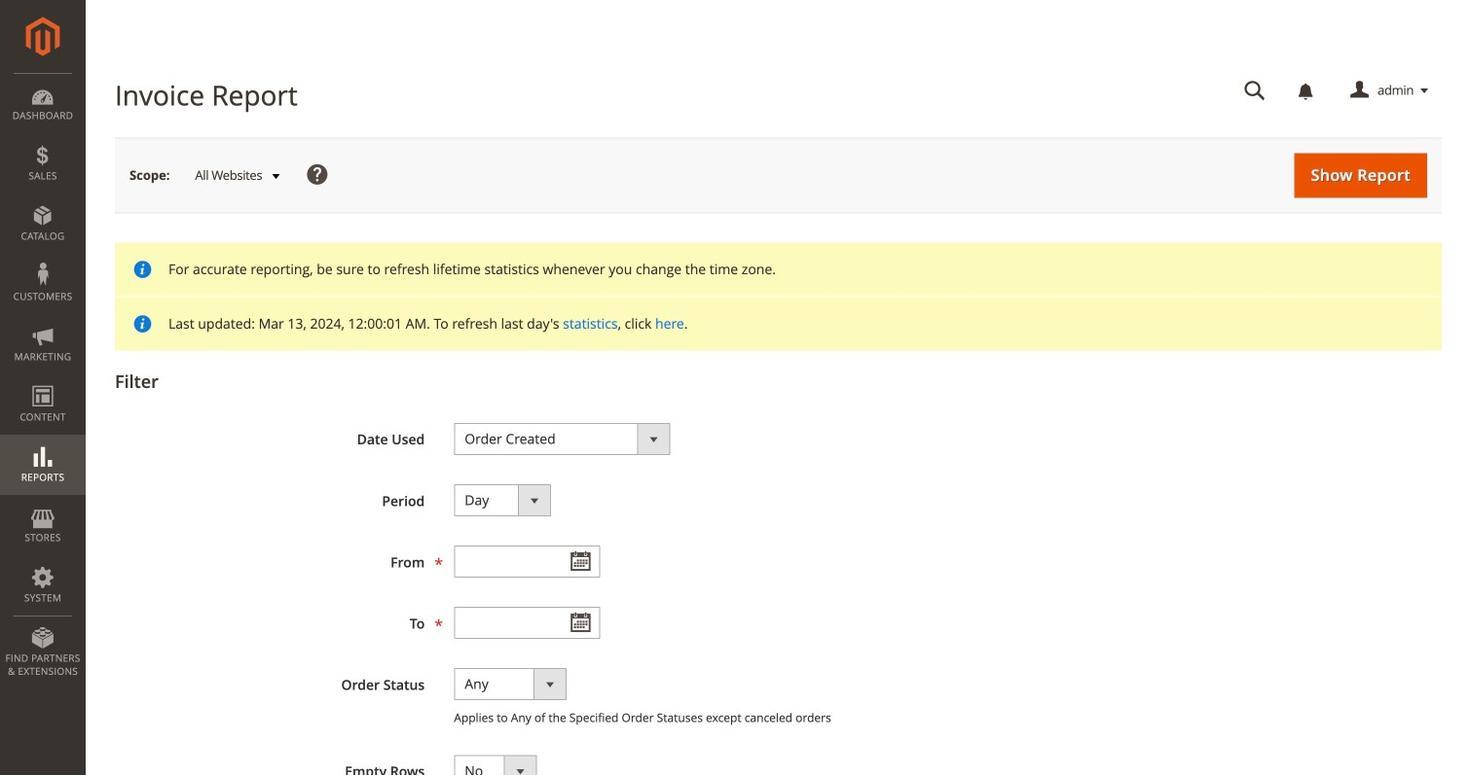 Task type: vqa. For each thing, say whether or not it's contained in the screenshot.
checkbox
no



Task type: locate. For each thing, give the bounding box(es) containing it.
None text field
[[1231, 74, 1279, 108]]

magento admin panel image
[[26, 17, 60, 56]]

menu bar
[[0, 73, 86, 688]]

None text field
[[454, 546, 600, 578], [454, 608, 600, 640], [454, 546, 600, 578], [454, 608, 600, 640]]



